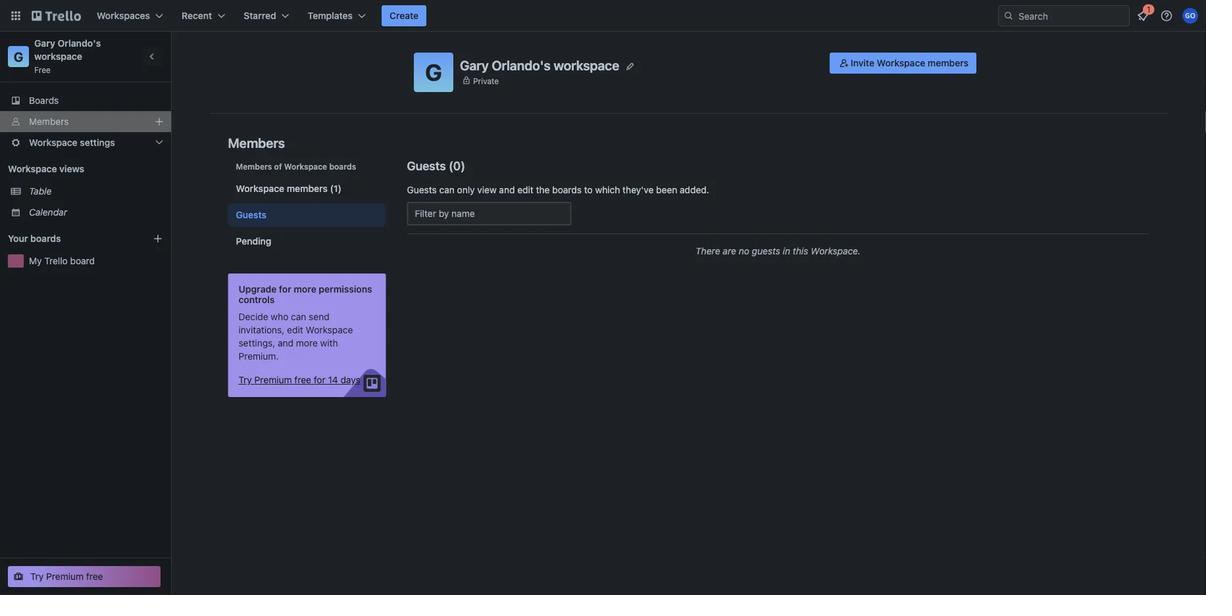 Task type: locate. For each thing, give the bounding box(es) containing it.
1 horizontal spatial can
[[439, 185, 455, 196]]

for
[[279, 284, 292, 295], [314, 375, 326, 386]]

1 horizontal spatial members
[[928, 58, 969, 68]]

1 vertical spatial try
[[30, 572, 44, 583]]

templates button
[[300, 5, 374, 26]]

with
[[320, 338, 338, 349]]

0 horizontal spatial try
[[30, 572, 44, 583]]

boards left 'to'
[[552, 185, 582, 196]]

guests for the guests link
[[236, 210, 267, 221]]

more up send
[[294, 284, 317, 295]]

1 vertical spatial members
[[287, 183, 328, 194]]

settings,
[[239, 338, 275, 349]]

gary orlando's workspace link
[[34, 38, 103, 62]]

try inside button
[[30, 572, 44, 583]]

0 horizontal spatial orlando's
[[58, 38, 101, 49]]

workspace up free at the top left of the page
[[34, 51, 82, 62]]

free inside button
[[295, 375, 311, 386]]

orlando's up private
[[492, 57, 551, 73]]

1 vertical spatial boards
[[552, 185, 582, 196]]

for inside upgrade for more permissions controls decide who can send invitations, edit workspace settings, and more with premium.
[[279, 284, 292, 295]]

0 horizontal spatial g
[[14, 49, 23, 64]]

try
[[239, 375, 252, 386], [30, 572, 44, 583]]

0 horizontal spatial premium
[[46, 572, 84, 583]]

members left of
[[236, 162, 272, 171]]

boards
[[329, 162, 356, 171], [552, 185, 582, 196], [30, 233, 61, 244]]

0 vertical spatial can
[[439, 185, 455, 196]]

decide
[[239, 312, 268, 323]]

0 horizontal spatial for
[[279, 284, 292, 295]]

gary inside gary orlando's workspace free
[[34, 38, 55, 49]]

0
[[453, 159, 461, 173]]

and down who
[[278, 338, 294, 349]]

recent
[[182, 10, 212, 21]]

2 vertical spatial guests
[[236, 210, 267, 221]]

1 horizontal spatial for
[[314, 375, 326, 386]]

workspace
[[877, 58, 926, 68], [29, 137, 77, 148], [284, 162, 327, 171], [8, 164, 57, 174], [236, 183, 284, 194], [306, 325, 353, 336]]

0 vertical spatial free
[[295, 375, 311, 386]]

more left with
[[296, 338, 318, 349]]

1 vertical spatial premium
[[46, 572, 84, 583]]

been
[[656, 185, 678, 196]]

workspace settings button
[[0, 132, 171, 153]]

your
[[8, 233, 28, 244]]

members up of
[[228, 135, 285, 150]]

workspace down primary 'element'
[[554, 57, 620, 73]]

2 vertical spatial members
[[236, 162, 272, 171]]

edit left the
[[518, 185, 534, 196]]

gary for gary orlando's workspace free
[[34, 38, 55, 49]]

invite workspace members button
[[830, 53, 977, 74]]

boards up (1)
[[329, 162, 356, 171]]

members
[[928, 58, 969, 68], [287, 183, 328, 194]]

free for try premium free for 14 days
[[295, 375, 311, 386]]

are
[[723, 246, 737, 257]]

view
[[478, 185, 497, 196]]

workspace views
[[8, 164, 84, 174]]

boards link
[[0, 90, 171, 111]]

orlando's down the back to home image
[[58, 38, 101, 49]]

guests
[[752, 246, 781, 257]]

1 horizontal spatial try
[[239, 375, 252, 386]]

gary for gary orlando's workspace
[[460, 57, 489, 73]]

0 horizontal spatial workspace
[[34, 51, 82, 62]]

premium
[[255, 375, 292, 386], [46, 572, 84, 583]]

1 vertical spatial edit
[[287, 325, 303, 336]]

upgrade for more permissions controls decide who can send invitations, edit workspace settings, and more with premium.
[[239, 284, 372, 362]]

1 horizontal spatial free
[[295, 375, 311, 386]]

0 horizontal spatial and
[[278, 338, 294, 349]]

open information menu image
[[1161, 9, 1174, 22]]

try premium free for 14 days
[[239, 375, 361, 386]]

boards up my
[[30, 233, 61, 244]]

sm image
[[838, 57, 851, 70]]

premium inside try premium free for 14 days button
[[255, 375, 292, 386]]

for left 14
[[314, 375, 326, 386]]

1 vertical spatial can
[[291, 312, 306, 323]]

guests left only
[[407, 185, 437, 196]]

0 vertical spatial members
[[928, 58, 969, 68]]

edit down who
[[287, 325, 303, 336]]

1 horizontal spatial workspace
[[554, 57, 620, 73]]

invite
[[851, 58, 875, 68]]

premium inside 'try premium free' button
[[46, 572, 84, 583]]

g left gary orlando's workspace free
[[14, 49, 23, 64]]

0 horizontal spatial free
[[86, 572, 103, 583]]

0 vertical spatial gary
[[34, 38, 55, 49]]

search image
[[1004, 11, 1014, 21]]

free for try premium free
[[86, 572, 103, 583]]

workspace settings
[[29, 137, 115, 148]]

1 horizontal spatial gary
[[460, 57, 489, 73]]

workspace up with
[[306, 325, 353, 336]]

2 vertical spatial boards
[[30, 233, 61, 244]]

and right view
[[499, 185, 515, 196]]

of
[[274, 162, 282, 171]]

1 horizontal spatial premium
[[255, 375, 292, 386]]

0 horizontal spatial can
[[291, 312, 306, 323]]

for inside button
[[314, 375, 326, 386]]

1 vertical spatial gary
[[460, 57, 489, 73]]

0 horizontal spatial gary
[[34, 38, 55, 49]]

(1)
[[330, 183, 342, 194]]

0 vertical spatial more
[[294, 284, 317, 295]]

g left private
[[425, 59, 442, 86]]

send
[[309, 312, 330, 323]]

workspace up workspace views
[[29, 137, 77, 148]]

create
[[390, 10, 419, 21]]

workspace
[[34, 51, 82, 62], [554, 57, 620, 73]]

orlando's inside gary orlando's workspace free
[[58, 38, 101, 49]]

2 horizontal spatial boards
[[552, 185, 582, 196]]

1 horizontal spatial orlando's
[[492, 57, 551, 73]]

1 vertical spatial free
[[86, 572, 103, 583]]

my trello board link
[[29, 255, 163, 268]]

views
[[59, 164, 84, 174]]

which
[[595, 185, 620, 196]]

0 vertical spatial premium
[[255, 375, 292, 386]]

g for g button
[[425, 59, 442, 86]]

1 horizontal spatial and
[[499, 185, 515, 196]]

1 notification image
[[1136, 8, 1151, 24]]

can
[[439, 185, 455, 196], [291, 312, 306, 323]]

workspace navigation collapse icon image
[[144, 47, 162, 66]]

try for try premium free for 14 days
[[239, 375, 252, 386]]

members down boards
[[29, 116, 69, 127]]

free
[[295, 375, 311, 386], [86, 572, 103, 583]]

my trello board
[[29, 256, 95, 267]]

and
[[499, 185, 515, 196], [278, 338, 294, 349]]

g inside button
[[425, 59, 442, 86]]

in
[[783, 246, 791, 257]]

gary up free at the top left of the page
[[34, 38, 55, 49]]

1 vertical spatial and
[[278, 338, 294, 349]]

members
[[29, 116, 69, 127], [228, 135, 285, 150], [236, 162, 272, 171]]

more
[[294, 284, 317, 295], [296, 338, 318, 349]]

back to home image
[[32, 5, 81, 26]]

0 vertical spatial for
[[279, 284, 292, 295]]

can left only
[[439, 185, 455, 196]]

1 vertical spatial guests
[[407, 185, 437, 196]]

trello
[[44, 256, 68, 267]]

free inside button
[[86, 572, 103, 583]]

1 horizontal spatial g
[[425, 59, 442, 86]]

Filter by name text field
[[407, 202, 572, 226]]

1 vertical spatial orlando's
[[492, 57, 551, 73]]

0 vertical spatial try
[[239, 375, 252, 386]]

guests
[[407, 159, 446, 173], [407, 185, 437, 196], [236, 210, 267, 221]]

g link
[[8, 46, 29, 67]]

calendar link
[[29, 206, 163, 219]]

workspace inside upgrade for more permissions controls decide who can send invitations, edit workspace settings, and more with premium.
[[306, 325, 353, 336]]

0 vertical spatial boards
[[329, 162, 356, 171]]

can right who
[[291, 312, 306, 323]]

there
[[696, 246, 721, 257]]

workspace inside gary orlando's workspace free
[[34, 51, 82, 62]]

0 horizontal spatial edit
[[287, 325, 303, 336]]

premium for try premium free for 14 days
[[255, 375, 292, 386]]

gary up private
[[460, 57, 489, 73]]

gary
[[34, 38, 55, 49], [460, 57, 489, 73]]

0 vertical spatial orlando's
[[58, 38, 101, 49]]

0 vertical spatial edit
[[518, 185, 534, 196]]

( 0 )
[[449, 159, 466, 173]]

members of workspace boards
[[236, 162, 356, 171]]

workspace right invite in the right of the page
[[877, 58, 926, 68]]

guests left (
[[407, 159, 446, 173]]

try inside button
[[239, 375, 252, 386]]

workspace.
[[811, 246, 861, 257]]

g
[[14, 49, 23, 64], [425, 59, 442, 86]]

create button
[[382, 5, 427, 26]]

orlando's
[[58, 38, 101, 49], [492, 57, 551, 73]]

for right upgrade
[[279, 284, 292, 295]]

1 vertical spatial for
[[314, 375, 326, 386]]

)
[[461, 159, 466, 173]]

guests up pending
[[236, 210, 267, 221]]



Task type: vqa. For each thing, say whether or not it's contained in the screenshot.
"0 Notifications" icon
no



Task type: describe. For each thing, give the bounding box(es) containing it.
your boards
[[8, 233, 61, 244]]

g for g link
[[14, 49, 23, 64]]

templates
[[308, 10, 353, 21]]

workspace right of
[[284, 162, 327, 171]]

g button
[[414, 53, 454, 92]]

gary orlando's workspace
[[460, 57, 620, 73]]

Search field
[[1014, 6, 1130, 26]]

gary orlando's workspace free
[[34, 38, 103, 74]]

there are no guests in this workspace.
[[696, 246, 861, 257]]

recent button
[[174, 5, 233, 26]]

they've
[[623, 185, 654, 196]]

workspace for gary orlando's workspace free
[[34, 51, 82, 62]]

guests link
[[228, 203, 386, 227]]

free
[[34, 65, 51, 74]]

days
[[341, 375, 361, 386]]

calendar
[[29, 207, 67, 218]]

orlando's for gary orlando's workspace
[[492, 57, 551, 73]]

members link
[[0, 111, 171, 132]]

who
[[271, 312, 289, 323]]

add board image
[[153, 234, 163, 244]]

0 vertical spatial guests
[[407, 159, 446, 173]]

board
[[70, 256, 95, 267]]

pending link
[[228, 230, 386, 253]]

try premium free button
[[8, 567, 161, 588]]

guests for guests can only view and edit the boards to which they've been added.
[[407, 185, 437, 196]]

gary orlando (garyorlando) image
[[1183, 8, 1199, 24]]

14
[[328, 375, 338, 386]]

members inside button
[[928, 58, 969, 68]]

invitations,
[[239, 325, 285, 336]]

added.
[[680, 185, 710, 196]]

premium.
[[239, 351, 279, 362]]

no
[[739, 246, 750, 257]]

0 horizontal spatial members
[[287, 183, 328, 194]]

workspace for gary orlando's workspace
[[554, 57, 620, 73]]

permissions
[[319, 284, 372, 295]]

guests can only view and edit the boards to which they've been added.
[[407, 185, 710, 196]]

1 vertical spatial more
[[296, 338, 318, 349]]

workspace up table
[[8, 164, 57, 174]]

only
[[457, 185, 475, 196]]

starred button
[[236, 5, 297, 26]]

0 vertical spatial and
[[499, 185, 515, 196]]

table link
[[29, 185, 163, 198]]

0 vertical spatial members
[[29, 116, 69, 127]]

my
[[29, 256, 42, 267]]

1 vertical spatial members
[[228, 135, 285, 150]]

orlando's for gary orlando's workspace free
[[58, 38, 101, 49]]

0 horizontal spatial boards
[[30, 233, 61, 244]]

try premium free for 14 days button
[[239, 374, 361, 387]]

invite workspace members
[[851, 58, 969, 68]]

workspace inside button
[[877, 58, 926, 68]]

1 horizontal spatial boards
[[329, 162, 356, 171]]

private
[[473, 76, 499, 85]]

controls
[[239, 295, 275, 305]]

settings
[[80, 137, 115, 148]]

workspace down of
[[236, 183, 284, 194]]

workspaces
[[97, 10, 150, 21]]

boards
[[29, 95, 59, 106]]

(
[[449, 159, 453, 173]]

can inside upgrade for more permissions controls decide who can send invitations, edit workspace settings, and more with premium.
[[291, 312, 306, 323]]

edit inside upgrade for more permissions controls decide who can send invitations, edit workspace settings, and more with premium.
[[287, 325, 303, 336]]

upgrade
[[239, 284, 277, 295]]

try premium free
[[30, 572, 103, 583]]

pending
[[236, 236, 272, 247]]

to
[[584, 185, 593, 196]]

try for try premium free
[[30, 572, 44, 583]]

this
[[793, 246, 809, 257]]

and inside upgrade for more permissions controls decide who can send invitations, edit workspace settings, and more with premium.
[[278, 338, 294, 349]]

1 horizontal spatial edit
[[518, 185, 534, 196]]

starred
[[244, 10, 276, 21]]

workspace members
[[236, 183, 328, 194]]

workspace inside dropdown button
[[29, 137, 77, 148]]

table
[[29, 186, 52, 197]]

premium for try premium free
[[46, 572, 84, 583]]

primary element
[[0, 0, 1207, 32]]

your boards with 1 items element
[[8, 231, 133, 247]]

workspaces button
[[89, 5, 171, 26]]

the
[[536, 185, 550, 196]]



